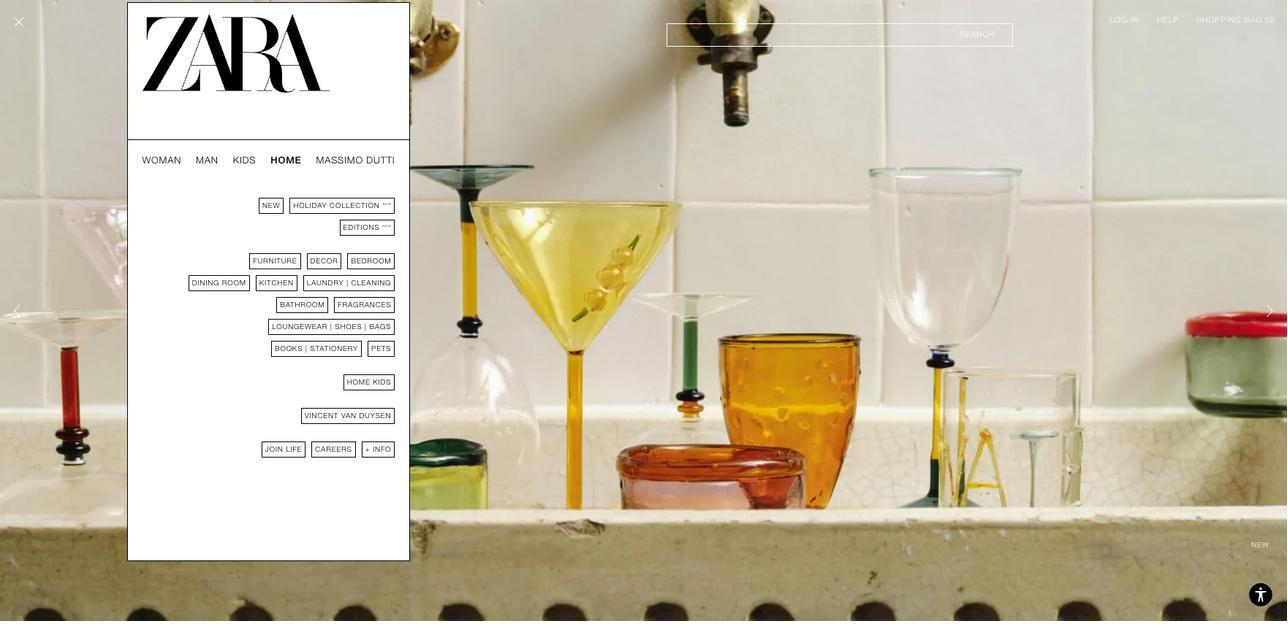 Task type: vqa. For each thing, say whether or not it's contained in the screenshot.
FRAGRANCES link
yes



Task type: describe. For each thing, give the bounding box(es) containing it.
)
[[1273, 15, 1275, 25]]

fragrances link
[[334, 297, 395, 314]]

books | stationery
[[275, 345, 358, 353]]

duysen
[[359, 412, 391, 420]]

bag
[[1244, 15, 1262, 25]]

collection
[[330, 202, 380, 210]]

massimo
[[316, 155, 363, 166]]

home link
[[271, 155, 301, 167]]

kitchen
[[259, 279, 294, 287]]

kitchen link
[[256, 276, 297, 292]]

search link
[[667, 23, 1013, 47]]

| left bags
[[365, 323, 367, 331]]

loungewear
[[272, 323, 328, 331]]

stationery
[[310, 345, 358, 353]]

dutti
[[366, 155, 395, 166]]

| for stationery
[[305, 345, 308, 353]]

holiday
[[293, 202, 327, 210]]

books | stationery link
[[271, 341, 362, 357]]

+
[[365, 446, 370, 454]]

holiday collection new
[[293, 202, 391, 210]]

Product search search field
[[667, 23, 1013, 47]]

kids link
[[233, 155, 256, 167]]

join life
[[265, 446, 302, 454]]

decor
[[310, 257, 338, 265]]

| for shoes
[[330, 323, 332, 331]]

zara logo united states. go to homepage image
[[142, 15, 330, 93]]

new inside holiday collection new
[[383, 202, 391, 206]]

laundry
[[307, 279, 344, 287]]

0
[[1268, 15, 1273, 25]]

+ info link
[[362, 442, 395, 458]]

| for cleaning
[[346, 279, 349, 287]]

loungewear | shoes | bags link
[[268, 319, 395, 335]]

vincent van duysen link
[[301, 409, 395, 425]]

join
[[265, 446, 283, 454]]

man
[[196, 155, 218, 166]]

bedroom
[[351, 257, 391, 265]]

laundry | cleaning
[[307, 279, 391, 287]]

woman link
[[142, 155, 181, 167]]

join life link
[[261, 442, 306, 458]]

editions
[[343, 224, 380, 232]]

home kids link
[[343, 375, 395, 391]]

zara logo united states. image
[[142, 15, 330, 93]]

log in link
[[1110, 15, 1139, 26]]

shoes
[[335, 323, 362, 331]]

shopping bag ( 0 )
[[1197, 15, 1275, 25]]

0 status
[[1268, 15, 1273, 25]]

home for home kids
[[347, 379, 370, 387]]

life
[[286, 446, 302, 454]]

careers link
[[312, 442, 356, 458]]

log in
[[1110, 15, 1139, 25]]

room
[[222, 279, 246, 287]]

furniture
[[253, 257, 297, 265]]

+ info
[[365, 446, 391, 454]]

new link
[[259, 198, 284, 214]]

bathroom
[[280, 301, 325, 309]]



Task type: locate. For each thing, give the bounding box(es) containing it.
pets
[[371, 345, 391, 353]]

in
[[1131, 15, 1139, 25]]

kids right man
[[233, 155, 256, 166]]

bathroom link
[[276, 297, 328, 314]]

bags
[[369, 323, 391, 331]]

new right editions on the left top
[[383, 224, 391, 228]]

new left holiday at top
[[262, 202, 280, 210]]

0 horizontal spatial home
[[271, 155, 301, 166]]

|
[[346, 279, 349, 287], [330, 323, 332, 331], [365, 323, 367, 331], [305, 345, 308, 353]]

new inside editions new
[[383, 224, 391, 228]]

help link
[[1157, 15, 1179, 26]]

massimo dutti link
[[316, 155, 395, 167]]

home for home
[[271, 155, 301, 166]]

log
[[1110, 15, 1128, 25]]

new inside new link
[[262, 202, 280, 210]]

careers
[[315, 446, 352, 454]]

bedroom link
[[347, 254, 395, 270]]

furniture link
[[249, 254, 301, 270]]

van
[[341, 412, 357, 420]]

| inside books | stationery link
[[305, 345, 308, 353]]

| right books
[[305, 345, 308, 353]]

massimo dutti
[[316, 155, 395, 166]]

0 vertical spatial kids
[[233, 155, 256, 166]]

fragrances
[[338, 301, 391, 309]]

home kids
[[347, 379, 391, 387]]

0 vertical spatial home
[[271, 155, 301, 166]]

0 horizontal spatial kids
[[233, 155, 256, 166]]

vincent
[[305, 412, 339, 420]]

| right laundry
[[346, 279, 349, 287]]

vincent van duysen
[[305, 412, 391, 420]]

new
[[262, 202, 280, 210], [383, 202, 391, 206], [383, 224, 391, 228]]

dining
[[192, 279, 219, 287]]

man link
[[196, 155, 218, 167]]

home right "kids" link
[[271, 155, 301, 166]]

kids
[[233, 155, 256, 166], [373, 379, 391, 387]]

laundry | cleaning link
[[303, 276, 395, 292]]

kids down pets link
[[373, 379, 391, 387]]

new up editions new
[[383, 202, 391, 206]]

dining room link
[[188, 276, 250, 292]]

(
[[1265, 15, 1268, 25]]

help
[[1157, 15, 1179, 25]]

decor link
[[307, 254, 342, 270]]

pets link
[[368, 341, 395, 357]]

cleaning
[[351, 279, 391, 287]]

books
[[275, 345, 303, 353]]

| inside laundry | cleaning link
[[346, 279, 349, 287]]

woman
[[142, 155, 181, 166]]

| left shoes
[[330, 323, 332, 331]]

shopping
[[1197, 15, 1241, 25]]

kids inside home kids link
[[373, 379, 391, 387]]

1 horizontal spatial home
[[347, 379, 370, 387]]

1 vertical spatial kids
[[373, 379, 391, 387]]

dining room
[[192, 279, 246, 287]]

editions new
[[343, 224, 391, 232]]

1 horizontal spatial kids
[[373, 379, 391, 387]]

1 vertical spatial home
[[347, 379, 370, 387]]

info
[[373, 446, 391, 454]]

loungewear | shoes | bags
[[272, 323, 391, 331]]

home
[[271, 155, 301, 166], [347, 379, 370, 387]]

search
[[960, 30, 995, 39]]

home up "van"
[[347, 379, 370, 387]]



